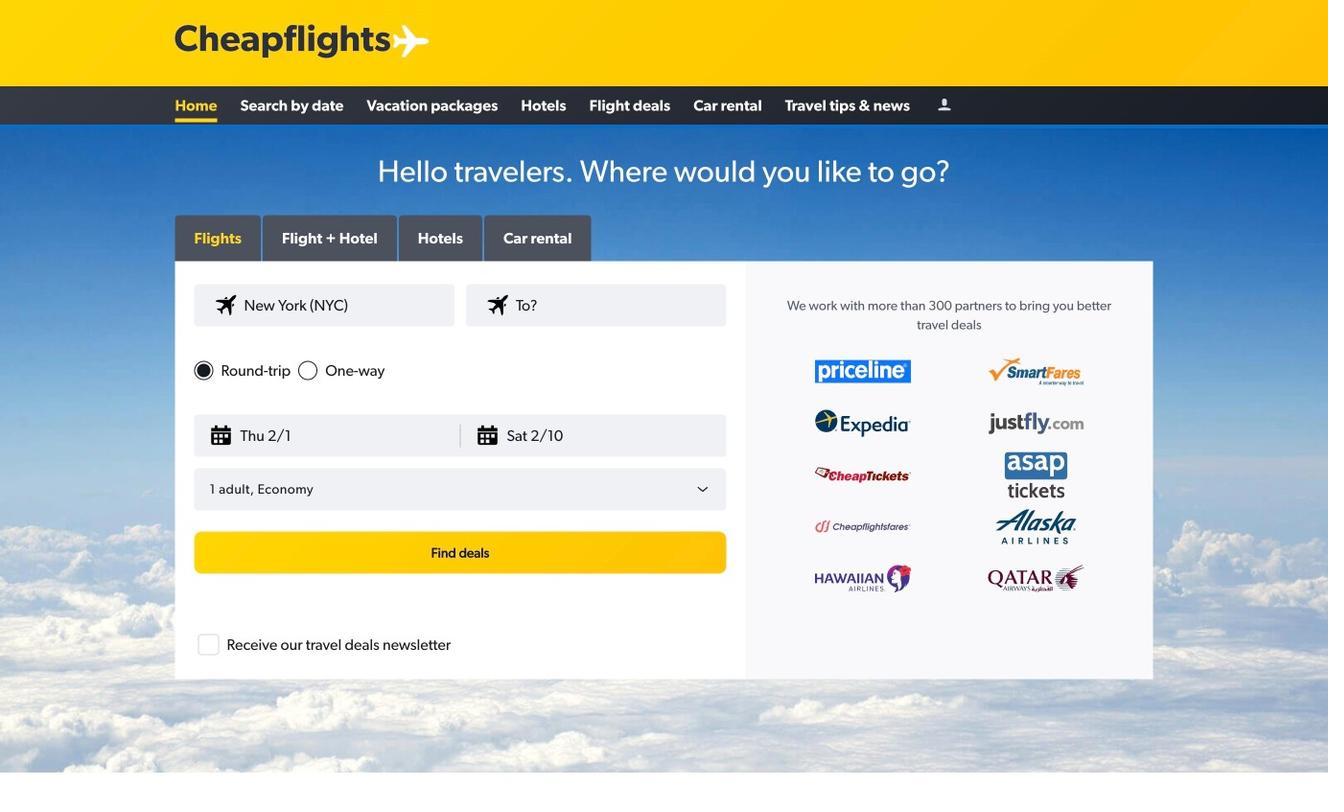 Task type: describe. For each thing, give the bounding box(es) containing it.
hawaiianairlines image
[[815, 565, 911, 593]]

asaptickets image
[[988, 449, 1084, 501]]

expedia image
[[815, 410, 911, 437]]

cheapflightsfares image
[[815, 520, 911, 534]]



Task type: locate. For each thing, give the bounding box(es) containing it.
None text field
[[194, 284, 455, 327], [466, 284, 727, 327], [194, 415, 727, 457], [194, 284, 455, 327], [466, 284, 727, 327], [194, 415, 727, 457]]

justfly image
[[988, 412, 1084, 435]]

qatarairways image
[[988, 565, 1084, 593]]

smartfares image
[[988, 358, 1084, 386]]

cheaptickets image
[[815, 468, 911, 483]]

alaska image
[[988, 502, 1084, 552]]

priceline image
[[815, 360, 911, 383]]



Task type: vqa. For each thing, say whether or not it's contained in the screenshot.
hawaiianairlines image
yes



